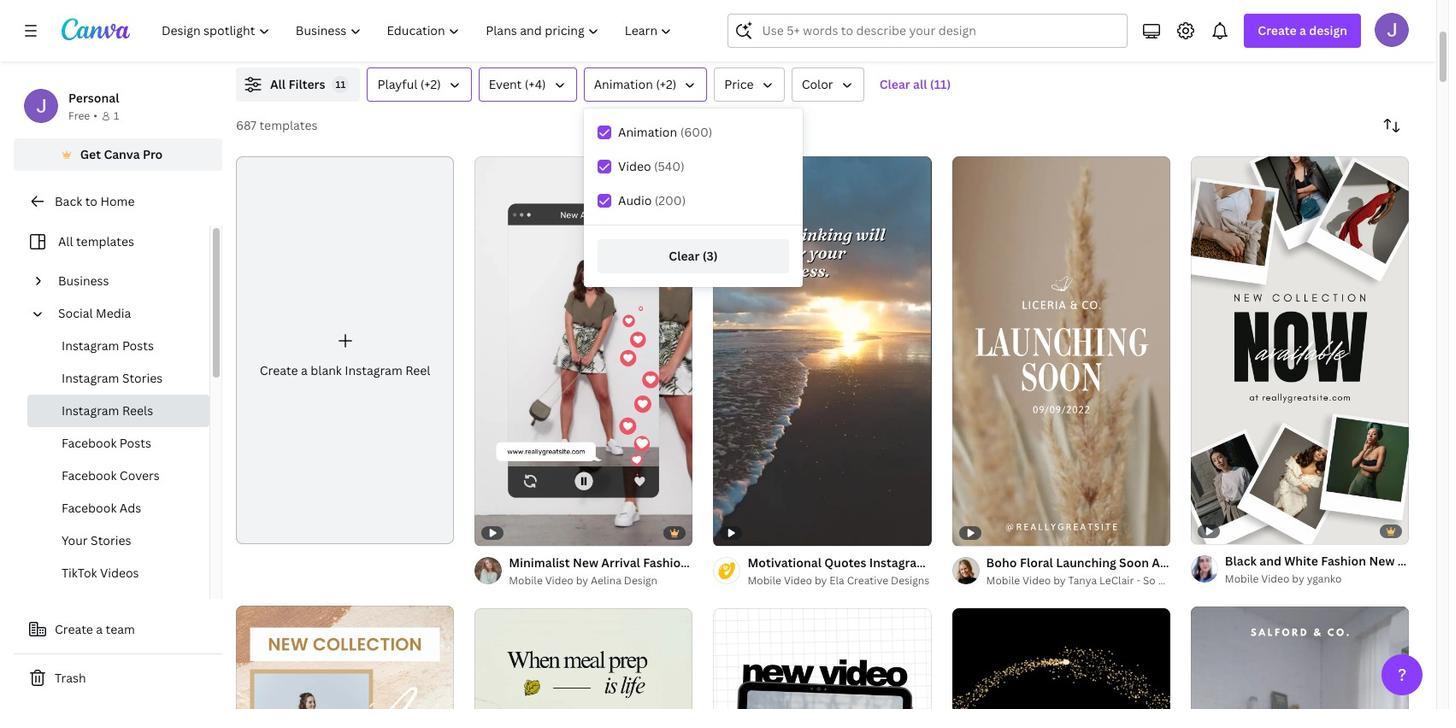 Task type: describe. For each thing, give the bounding box(es) containing it.
clear (3)
[[669, 248, 718, 264]]

templates for all templates
[[76, 233, 134, 250]]

fashion for shop
[[643, 555, 688, 571]]

ads
[[120, 500, 141, 516]]

create for create a team
[[55, 622, 93, 638]]

motivational quotes instagram reel video mobile video by ela creative designs
[[748, 555, 992, 588]]

facebook for facebook posts
[[62, 435, 117, 451]]

black and white fashion new collectio link
[[1225, 552, 1449, 571]]

studio
[[1187, 573, 1219, 588]]

leclair
[[1100, 573, 1134, 588]]

and
[[1260, 553, 1282, 569]]

a for team
[[96, 622, 103, 638]]

announcement
[[1152, 555, 1242, 571]]

(+2) for playful (+2)
[[420, 76, 441, 92]]

a for design
[[1300, 22, 1306, 38]]

audio
[[618, 192, 652, 209]]

mobile video by tanya leclair - so swell studio link
[[986, 573, 1219, 590]]

ela
[[830, 573, 845, 588]]

jacob simon image
[[1375, 13, 1409, 47]]

to
[[85, 193, 97, 209]]

social media link
[[51, 298, 199, 330]]

(600)
[[680, 124, 713, 140]]

1
[[114, 109, 119, 123]]

your stories link
[[27, 525, 209, 557]]

(+4)
[[525, 76, 546, 92]]

get
[[80, 146, 101, 162]]

instagram inside motivational quotes instagram reel video mobile video by ela creative designs
[[869, 555, 928, 571]]

filters
[[289, 76, 325, 92]]

your
[[62, 533, 88, 549]]

audio (200)
[[618, 192, 686, 209]]

promo
[[724, 555, 763, 571]]

by inside boho floral launching soon announcement mobile video mobile video by tanya leclair - so swell studio
[[1054, 573, 1066, 588]]

11
[[336, 78, 346, 91]]

video left floral
[[959, 555, 992, 571]]

•
[[93, 109, 97, 123]]

media
[[96, 305, 131, 321]]

(+2) for animation (+2)
[[656, 76, 677, 92]]

instagram right blank
[[345, 362, 403, 379]]

reel inside minimalist new arrival fashion shop promo instagram reel mobile video by aelina design
[[827, 555, 852, 571]]

home
[[100, 193, 135, 209]]

posts for facebook posts
[[120, 435, 151, 451]]

design
[[1309, 22, 1348, 38]]

animation (+2)
[[594, 76, 677, 92]]

back to home link
[[14, 185, 222, 219]]

videos
[[100, 565, 139, 581]]

arrival
[[601, 555, 640, 571]]

launching
[[1056, 555, 1116, 571]]

collectio
[[1398, 553, 1449, 569]]

mobile video by ela creative designs link
[[748, 573, 932, 590]]

animation for animation (+2)
[[594, 76, 653, 92]]

your stories
[[62, 533, 131, 549]]

(3)
[[703, 248, 718, 264]]

facebook for facebook covers
[[62, 468, 117, 484]]

mobile inside minimalist new arrival fashion shop promo instagram reel mobile video by aelina design
[[509, 573, 543, 588]]

animation for animation (600)
[[618, 124, 677, 140]]

create a team
[[55, 622, 135, 638]]

instagram up instagram reels
[[62, 370, 119, 386]]

team
[[106, 622, 135, 638]]

social
[[58, 305, 93, 321]]

top level navigation element
[[150, 14, 687, 48]]

minimalist new arrival fashion shop promo instagram reel mobile video by aelina design
[[509, 555, 852, 588]]

facebook covers link
[[27, 460, 209, 493]]

-
[[1137, 573, 1141, 588]]

clear all (11) button
[[871, 68, 960, 102]]

mobile inside motivational quotes instagram reel video mobile video by ela creative designs
[[748, 573, 781, 588]]

video up audio
[[618, 158, 651, 174]]

687 templates
[[236, 117, 318, 133]]

reel inside motivational quotes instagram reel video mobile video by ela creative designs
[[931, 555, 956, 571]]

mobile inside black and white fashion new collectio mobile video by yganko
[[1225, 572, 1259, 586]]

instagram down social media
[[62, 338, 119, 354]]

posts for instagram posts
[[122, 338, 154, 354]]

get canva pro button
[[14, 139, 222, 171]]

video down motivational
[[784, 573, 812, 588]]

new inside black and white fashion new collectio mobile video by yganko
[[1369, 553, 1395, 569]]

create a blank instagram reel element
[[236, 156, 454, 544]]

video inside black and white fashion new collectio mobile video by yganko
[[1261, 572, 1290, 586]]

boho floral launching soon announcement mobile video mobile video by tanya leclair - so swell studio
[[986, 555, 1321, 588]]

(540)
[[654, 158, 685, 174]]

instagram inside minimalist new arrival fashion shop promo instagram reel mobile video by aelina design
[[765, 555, 824, 571]]

all filters
[[270, 76, 325, 92]]

personal
[[68, 90, 119, 106]]

event (+4) button
[[479, 68, 577, 102]]

instagram stories link
[[27, 363, 209, 395]]

all templates link
[[24, 226, 199, 258]]



Task type: locate. For each thing, give the bounding box(es) containing it.
back to home
[[55, 193, 135, 209]]

stories down the facebook ads link
[[91, 533, 131, 549]]

0 vertical spatial clear
[[880, 76, 910, 92]]

social media
[[58, 305, 131, 321]]

posts
[[122, 338, 154, 354], [120, 435, 151, 451]]

(11)
[[930, 76, 951, 92]]

0 vertical spatial create
[[1258, 22, 1297, 38]]

create a blank instagram reel link
[[236, 156, 454, 544]]

2 horizontal spatial reel
[[931, 555, 956, 571]]

business
[[58, 273, 109, 289]]

reels
[[122, 403, 153, 419]]

new left collectio
[[1369, 553, 1395, 569]]

posts down reels
[[120, 435, 151, 451]]

0 horizontal spatial new
[[573, 555, 599, 571]]

clear all (11)
[[880, 76, 951, 92]]

0 horizontal spatial all
[[58, 233, 73, 250]]

0 horizontal spatial templates
[[76, 233, 134, 250]]

1 horizontal spatial templates
[[259, 117, 318, 133]]

boho floral launching soon announcement mobile video link
[[986, 554, 1321, 573]]

aelina
[[591, 573, 621, 588]]

color
[[802, 76, 833, 92]]

posts inside facebook posts link
[[120, 435, 151, 451]]

pro
[[143, 146, 163, 162]]

price button
[[714, 68, 785, 102]]

facebook for facebook ads
[[62, 500, 117, 516]]

stories for instagram stories
[[122, 370, 163, 386]]

animation inside button
[[594, 76, 653, 92]]

None search field
[[728, 14, 1128, 48]]

fashion up design
[[643, 555, 688, 571]]

covers
[[120, 468, 160, 484]]

tiktok videos link
[[27, 557, 209, 590]]

2 vertical spatial a
[[96, 622, 103, 638]]

video down and
[[1261, 572, 1290, 586]]

create a design
[[1258, 22, 1348, 38]]

shop
[[691, 555, 721, 571]]

1 horizontal spatial clear
[[880, 76, 910, 92]]

2 horizontal spatial a
[[1300, 22, 1306, 38]]

1 horizontal spatial create
[[260, 362, 298, 379]]

a for blank
[[301, 362, 308, 379]]

by left the tanya
[[1054, 573, 1066, 588]]

facebook up facebook ads
[[62, 468, 117, 484]]

video down floral
[[1023, 573, 1051, 588]]

floral
[[1020, 555, 1053, 571]]

1 vertical spatial create
[[260, 362, 298, 379]]

playful (+2) button
[[367, 68, 472, 102]]

animation up animation (600)
[[594, 76, 653, 92]]

clear for clear all (11)
[[880, 76, 910, 92]]

mobile video by yganko link
[[1225, 571, 1409, 588]]

templates down all filters
[[259, 117, 318, 133]]

1 horizontal spatial a
[[301, 362, 308, 379]]

instagram up "mobile video by ela creative designs" link in the right bottom of the page
[[765, 555, 824, 571]]

create left blank
[[260, 362, 298, 379]]

0 vertical spatial templates
[[259, 117, 318, 133]]

all inside "all templates" link
[[58, 233, 73, 250]]

minimalist new arrival fashion shop promo instagram reel link
[[509, 554, 852, 573]]

1 vertical spatial stories
[[91, 533, 131, 549]]

(+2) up animation (600)
[[656, 76, 677, 92]]

create left design
[[1258, 22, 1297, 38]]

boho
[[986, 555, 1017, 571]]

0 horizontal spatial a
[[96, 622, 103, 638]]

1 horizontal spatial fashion
[[1321, 553, 1366, 569]]

event (+4)
[[489, 76, 546, 92]]

facebook ads link
[[27, 493, 209, 525]]

video down minimalist on the left bottom of the page
[[545, 573, 574, 588]]

trash link
[[14, 662, 222, 696]]

animation
[[594, 76, 653, 92], [618, 124, 677, 140]]

a left blank
[[301, 362, 308, 379]]

2 horizontal spatial create
[[1258, 22, 1297, 38]]

1 vertical spatial a
[[301, 362, 308, 379]]

create left team
[[55, 622, 93, 638]]

video
[[618, 158, 651, 174], [959, 555, 992, 571], [1288, 555, 1321, 571], [1261, 572, 1290, 586], [545, 573, 574, 588], [784, 573, 812, 588], [1023, 573, 1051, 588]]

all left filters on the left top
[[270, 76, 286, 92]]

tiktok
[[62, 565, 97, 581]]

create for create a design
[[1258, 22, 1297, 38]]

reel
[[405, 362, 430, 379], [827, 555, 852, 571], [931, 555, 956, 571]]

1 vertical spatial animation
[[618, 124, 677, 140]]

all
[[913, 76, 927, 92]]

1 vertical spatial facebook
[[62, 468, 117, 484]]

color button
[[791, 68, 864, 102]]

1 horizontal spatial (+2)
[[656, 76, 677, 92]]

clear (3) button
[[598, 239, 789, 274]]

0 horizontal spatial fashion
[[643, 555, 688, 571]]

video (540)
[[618, 158, 685, 174]]

facebook
[[62, 435, 117, 451], [62, 468, 117, 484], [62, 500, 117, 516]]

video up yganko
[[1288, 555, 1321, 571]]

fashion
[[1321, 553, 1366, 569], [643, 555, 688, 571]]

create for create a blank instagram reel
[[260, 362, 298, 379]]

facebook posts
[[62, 435, 151, 451]]

facebook posts link
[[27, 428, 209, 460]]

1 vertical spatial templates
[[76, 233, 134, 250]]

(+2)
[[420, 76, 441, 92], [656, 76, 677, 92]]

blank
[[311, 362, 342, 379]]

soon
[[1119, 555, 1149, 571]]

instagram up designs
[[869, 555, 928, 571]]

templates for 687 templates
[[259, 117, 318, 133]]

1 horizontal spatial all
[[270, 76, 286, 92]]

(+2) right playful
[[420, 76, 441, 92]]

a inside button
[[96, 622, 103, 638]]

all down back
[[58, 233, 73, 250]]

1 horizontal spatial reel
[[827, 555, 852, 571]]

0 horizontal spatial clear
[[669, 248, 700, 264]]

new up mobile video by aelina design link
[[573, 555, 599, 571]]

0 horizontal spatial create
[[55, 622, 93, 638]]

a left team
[[96, 622, 103, 638]]

yganko
[[1307, 572, 1342, 586]]

templates down back to home
[[76, 233, 134, 250]]

2 vertical spatial facebook
[[62, 500, 117, 516]]

2 (+2) from the left
[[656, 76, 677, 92]]

templates
[[259, 117, 318, 133], [76, 233, 134, 250]]

animation up the video (540) at the top of the page
[[618, 124, 677, 140]]

0 horizontal spatial (+2)
[[420, 76, 441, 92]]

event
[[489, 76, 522, 92]]

instagram reels
[[62, 403, 153, 419]]

1 vertical spatial all
[[58, 233, 73, 250]]

instagram posts link
[[27, 330, 209, 363]]

0 vertical spatial animation
[[594, 76, 653, 92]]

1 vertical spatial posts
[[120, 435, 151, 451]]

clear for clear (3)
[[669, 248, 700, 264]]

animation (600)
[[618, 124, 713, 140]]

11 filter options selected element
[[332, 76, 349, 93]]

all templates
[[58, 233, 134, 250]]

clear
[[880, 76, 910, 92], [669, 248, 700, 264]]

playful
[[377, 76, 418, 92]]

new inside minimalist new arrival fashion shop promo instagram reel mobile video by aelina design
[[573, 555, 599, 571]]

2 vertical spatial create
[[55, 622, 93, 638]]

3 facebook from the top
[[62, 500, 117, 516]]

0 vertical spatial a
[[1300, 22, 1306, 38]]

price
[[725, 76, 754, 92]]

1 facebook from the top
[[62, 435, 117, 451]]

create inside button
[[55, 622, 93, 638]]

get canva pro
[[80, 146, 163, 162]]

posts inside instagram posts link
[[122, 338, 154, 354]]

tanya
[[1068, 573, 1097, 588]]

back
[[55, 193, 82, 209]]

instagram up facebook posts
[[62, 403, 119, 419]]

instagram posts
[[62, 338, 154, 354]]

black
[[1225, 553, 1257, 569]]

create inside dropdown button
[[1258, 22, 1297, 38]]

designs
[[891, 573, 930, 588]]

create a team button
[[14, 613, 222, 647]]

(200)
[[655, 192, 686, 209]]

a left design
[[1300, 22, 1306, 38]]

Sort by button
[[1375, 109, 1409, 143]]

facebook up your stories
[[62, 500, 117, 516]]

create a blank instagram reel
[[260, 362, 430, 379]]

fashion inside minimalist new arrival fashion shop promo instagram reel mobile video by aelina design
[[643, 555, 688, 571]]

2 facebook from the top
[[62, 468, 117, 484]]

by inside black and white fashion new collectio mobile video by yganko
[[1292, 572, 1305, 586]]

by inside motivational quotes instagram reel video mobile video by ela creative designs
[[815, 573, 827, 588]]

quotes
[[825, 555, 867, 571]]

by inside minimalist new arrival fashion shop promo instagram reel mobile video by aelina design
[[576, 573, 588, 588]]

fashion up yganko
[[1321, 553, 1366, 569]]

by down white on the bottom right
[[1292, 572, 1305, 586]]

canva
[[104, 146, 140, 162]]

687
[[236, 117, 257, 133]]

video inside minimalist new arrival fashion shop promo instagram reel mobile video by aelina design
[[545, 573, 574, 588]]

posts down social media link on the top
[[122, 338, 154, 354]]

1 vertical spatial clear
[[669, 248, 700, 264]]

0 vertical spatial posts
[[122, 338, 154, 354]]

Search search field
[[762, 15, 1117, 47]]

clear left (3)
[[669, 248, 700, 264]]

free
[[68, 109, 90, 123]]

playful (+2)
[[377, 76, 441, 92]]

facebook down instagram reels
[[62, 435, 117, 451]]

by left ela
[[815, 573, 827, 588]]

1 horizontal spatial new
[[1369, 553, 1395, 569]]

by left aelina
[[576, 573, 588, 588]]

design
[[624, 573, 658, 588]]

tiktok videos
[[62, 565, 139, 581]]

0 vertical spatial stories
[[122, 370, 163, 386]]

so
[[1143, 573, 1156, 588]]

swell
[[1158, 573, 1184, 588]]

all for all filters
[[270, 76, 286, 92]]

stories up reels
[[122, 370, 163, 386]]

a
[[1300, 22, 1306, 38], [301, 362, 308, 379], [96, 622, 103, 638]]

mobile video by aelina design link
[[509, 573, 693, 590]]

clear left all
[[880, 76, 910, 92]]

a inside dropdown button
[[1300, 22, 1306, 38]]

fashion for new
[[1321, 553, 1366, 569]]

create a design button
[[1244, 14, 1361, 48]]

by
[[1292, 572, 1305, 586], [576, 573, 588, 588], [815, 573, 827, 588], [1054, 573, 1066, 588]]

fashion inside black and white fashion new collectio mobile video by yganko
[[1321, 553, 1366, 569]]

0 horizontal spatial reel
[[405, 362, 430, 379]]

1 (+2) from the left
[[420, 76, 441, 92]]

all for all templates
[[58, 233, 73, 250]]

stories for your stories
[[91, 533, 131, 549]]

motivational
[[748, 555, 822, 571]]

0 vertical spatial facebook
[[62, 435, 117, 451]]

minimalist
[[509, 555, 570, 571]]

black and white fashion new collectio mobile video by yganko
[[1225, 553, 1449, 586]]

0 vertical spatial all
[[270, 76, 286, 92]]



Task type: vqa. For each thing, say whether or not it's contained in the screenshot.


